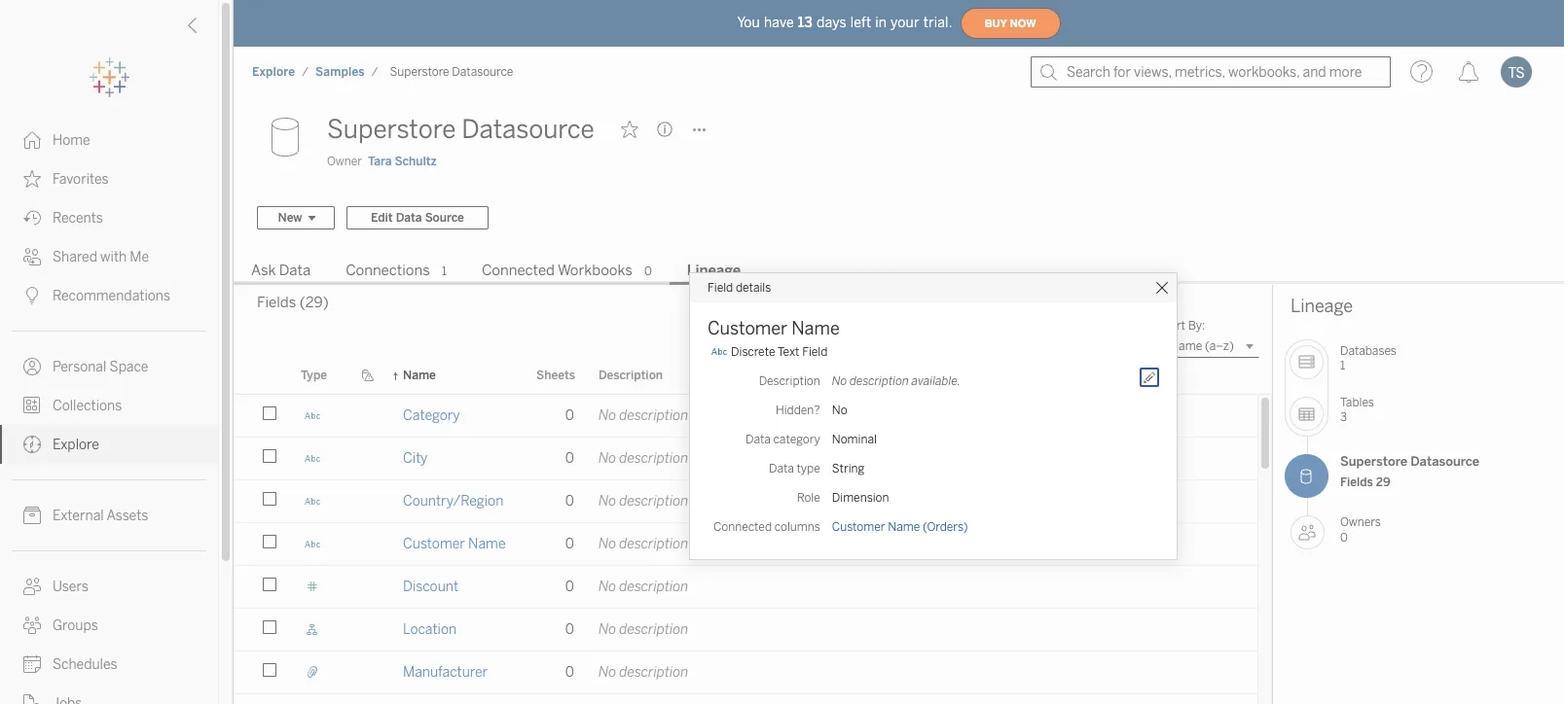 Task type: locate. For each thing, give the bounding box(es) containing it.
fields
[[257, 294, 296, 311], [1340, 476, 1373, 490]]

explore down collections on the left
[[53, 437, 99, 454]]

data right ask
[[279, 262, 311, 279]]

1 no description from the top
[[599, 408, 688, 424]]

grid inside the superstore datasource main content
[[234, 358, 1272, 705]]

string
[[832, 462, 865, 475]]

no
[[832, 374, 847, 388], [832, 403, 847, 417], [599, 408, 616, 424], [599, 451, 616, 467], [599, 493, 616, 510], [599, 536, 616, 553], [599, 579, 616, 596], [599, 622, 616, 638], [599, 665, 616, 681]]

no description
[[599, 408, 688, 424], [599, 451, 688, 467], [599, 493, 688, 510], [599, 536, 688, 553], [599, 579, 688, 596], [599, 622, 688, 638], [599, 665, 688, 681]]

0 vertical spatial superstore datasource
[[390, 65, 513, 79]]

in
[[875, 14, 887, 31]]

row containing city
[[234, 438, 1258, 483]]

explore for explore / samples /
[[252, 65, 295, 79]]

row containing location
[[234, 609, 1258, 654]]

customer name down country/region
[[403, 536, 506, 553]]

1 horizontal spatial description
[[759, 374, 820, 388]]

country/region
[[403, 493, 503, 510]]

5 row from the top
[[234, 566, 1258, 611]]

me
[[130, 249, 149, 266]]

no description for customer name
[[599, 536, 688, 553]]

connections
[[346, 262, 430, 279]]

superstore datasource inside the superstore datasource main content
[[327, 114, 594, 145]]

description
[[599, 369, 663, 383], [759, 374, 820, 388]]

customer name
[[708, 318, 840, 339], [403, 536, 506, 553]]

0 vertical spatial 1
[[442, 265, 447, 278]]

left
[[850, 14, 871, 31]]

discrete date field image
[[289, 695, 336, 705]]

databases image
[[1290, 345, 1324, 380]]

2 horizontal spatial customer
[[832, 520, 885, 534]]

2 / from the left
[[372, 65, 378, 79]]

description inside field details dialog
[[759, 374, 820, 388]]

0 horizontal spatial field
[[708, 281, 733, 294]]

3 no description from the top
[[599, 493, 688, 510]]

0 vertical spatial explore link
[[251, 64, 296, 80]]

0 inside sub-spaces tab list
[[644, 265, 652, 278]]

/ left samples
[[302, 65, 309, 79]]

1 inside databases 1 tables 3
[[1340, 360, 1345, 373]]

1 down source
[[442, 265, 447, 278]]

name left (orders)
[[888, 520, 920, 534]]

1 horizontal spatial explore
[[252, 65, 295, 79]]

1 down "databases"
[[1340, 360, 1345, 373]]

0 horizontal spatial connected
[[482, 262, 555, 279]]

1 vertical spatial discrete text field image
[[301, 451, 324, 467]]

customer up discount
[[403, 536, 465, 553]]

collections
[[53, 398, 122, 415]]

5 no description from the top
[[599, 579, 688, 596]]

field left details
[[708, 281, 733, 294]]

7 row from the top
[[234, 652, 1258, 697]]

tara
[[368, 155, 392, 168]]

1 vertical spatial datasource
[[462, 114, 594, 145]]

0 horizontal spatial description
[[599, 369, 663, 383]]

3 discrete text field image from the top
[[301, 493, 324, 510]]

location
[[403, 622, 457, 638]]

1 vertical spatial connected
[[713, 520, 772, 534]]

0 horizontal spatial customer
[[403, 536, 465, 553]]

2 vertical spatial datasource
[[1411, 454, 1480, 469]]

1 vertical spatial customer name
[[403, 536, 506, 553]]

superstore right samples link on the top left of page
[[390, 65, 449, 79]]

category
[[403, 408, 460, 424]]

0 vertical spatial fields
[[257, 294, 296, 311]]

groups link
[[0, 606, 218, 645]]

continuous number field image
[[301, 579, 324, 596]]

0 horizontal spatial lineage
[[687, 262, 741, 279]]

explore link left samples
[[251, 64, 296, 80]]

customer
[[708, 318, 788, 339], [832, 520, 885, 534], [403, 536, 465, 553]]

superstore up 29
[[1340, 454, 1407, 469]]

1
[[442, 265, 447, 278], [1340, 360, 1345, 373]]

no for customer name
[[599, 536, 616, 553]]

0 horizontal spatial explore
[[53, 437, 99, 454]]

fields inside 'superstore datasource fields 29'
[[1340, 476, 1373, 490]]

row group containing category
[[234, 395, 1258, 705]]

2 vertical spatial customer
[[403, 536, 465, 553]]

description down text
[[759, 374, 820, 388]]

discrete text field
[[731, 345, 828, 359]]

0 vertical spatial field
[[708, 281, 733, 294]]

datasource
[[452, 65, 513, 79], [462, 114, 594, 145], [1411, 454, 1480, 469]]

cell
[[833, 695, 1258, 705]]

0 horizontal spatial /
[[302, 65, 309, 79]]

1 discrete text field image from the top
[[301, 408, 324, 424]]

explore link down collections on the left
[[0, 425, 218, 464]]

recents link
[[0, 199, 218, 237]]

row containing manufacturer
[[234, 652, 1258, 697]]

0 inside the owners 0
[[1340, 531, 1348, 545]]

name
[[792, 318, 840, 339], [403, 369, 436, 383], [888, 520, 920, 534], [468, 536, 506, 553]]

explore for explore
[[53, 437, 99, 454]]

customer down dimension on the right bottom of page
[[832, 520, 885, 534]]

2 row from the top
[[234, 438, 1258, 483]]

1 horizontal spatial customer name
[[708, 318, 840, 339]]

discrete text field image for country/region
[[301, 493, 324, 510]]

field details
[[708, 281, 771, 294]]

0 horizontal spatial customer name
[[403, 536, 506, 553]]

1 horizontal spatial connected
[[713, 520, 772, 534]]

1 vertical spatial superstore datasource
[[327, 114, 594, 145]]

superstore datasource element
[[384, 65, 519, 79]]

1 vertical spatial fields
[[1340, 476, 1373, 490]]

edit data source button
[[346, 206, 488, 230]]

lineage up field details at the top left of page
[[687, 262, 741, 279]]

description for customer name
[[619, 536, 688, 553]]

lineage inside sub-spaces tab list
[[687, 262, 741, 279]]

1 vertical spatial field
[[802, 345, 828, 359]]

explore / samples /
[[252, 65, 378, 79]]

type
[[797, 462, 820, 475]]

buy now
[[985, 17, 1036, 30]]

4 no description from the top
[[599, 536, 688, 553]]

0 horizontal spatial fields
[[257, 294, 296, 311]]

lineage
[[687, 262, 741, 279], [1291, 296, 1353, 317]]

/
[[302, 65, 309, 79], [372, 65, 378, 79]]

1 horizontal spatial field
[[802, 345, 828, 359]]

fields left 29
[[1340, 476, 1373, 490]]

discount link
[[403, 566, 458, 608]]

no description available.
[[832, 374, 961, 388]]

customer for customer name link
[[403, 536, 465, 553]]

description inside the superstore datasource main content
[[599, 369, 663, 383]]

customer up "discrete"
[[708, 318, 788, 339]]

2 vertical spatial discrete text field image
[[301, 493, 324, 510]]

description for city
[[619, 451, 688, 467]]

0 horizontal spatial 1
[[442, 265, 447, 278]]

superstore datasource fields 29
[[1340, 454, 1480, 490]]

Search text field
[[966, 335, 1149, 358]]

grid
[[234, 358, 1272, 705]]

2 vertical spatial superstore
[[1340, 454, 1407, 469]]

0 vertical spatial datasource
[[452, 65, 513, 79]]

customer inside row
[[403, 536, 465, 553]]

6 no description from the top
[[599, 622, 688, 638]]

1 horizontal spatial /
[[372, 65, 378, 79]]

explore left samples
[[252, 65, 295, 79]]

personal space
[[53, 359, 148, 376]]

1 horizontal spatial fields
[[1340, 476, 1373, 490]]

home
[[53, 132, 90, 149]]

owner
[[327, 155, 362, 168]]

no for category
[[599, 408, 616, 424]]

sort
[[1162, 319, 1185, 333]]

datasource inside 'superstore datasource fields 29'
[[1411, 454, 1480, 469]]

2 no description from the top
[[599, 451, 688, 467]]

0 vertical spatial lineage
[[687, 262, 741, 279]]

schedules
[[53, 657, 117, 674]]

connected
[[482, 262, 555, 279], [713, 520, 772, 534]]

discrete text field image for city
[[301, 451, 324, 467]]

data inside button
[[396, 211, 422, 225]]

details
[[736, 281, 771, 294]]

home link
[[0, 121, 218, 160]]

space
[[110, 359, 148, 376]]

cell inside the superstore datasource main content
[[833, 695, 1258, 705]]

fields image
[[1285, 454, 1329, 498]]

0 vertical spatial customer name
[[708, 318, 840, 339]]

sub-spaces tab list
[[234, 260, 1564, 285]]

1 row from the top
[[234, 395, 1258, 440]]

row
[[234, 395, 1258, 440], [234, 438, 1258, 483], [234, 481, 1258, 526], [234, 524, 1258, 568], [234, 566, 1258, 611], [234, 609, 1258, 654], [234, 652, 1258, 697], [234, 695, 1258, 705]]

location link
[[403, 609, 457, 651]]

1 horizontal spatial explore link
[[251, 64, 296, 80]]

0 vertical spatial discrete text field image
[[301, 408, 324, 424]]

connected for connected columns
[[713, 520, 772, 534]]

columns
[[774, 520, 820, 534]]

description right sheets
[[599, 369, 663, 383]]

7 no description from the top
[[599, 665, 688, 681]]

field right text
[[802, 345, 828, 359]]

customer for customer name (orders) link
[[832, 520, 885, 534]]

ask
[[251, 262, 276, 279]]

3 row from the top
[[234, 481, 1258, 526]]

data
[[396, 211, 422, 225], [279, 262, 311, 279], [746, 433, 771, 446], [769, 462, 794, 475]]

no for discount
[[599, 579, 616, 596]]

data inside sub-spaces tab list
[[279, 262, 311, 279]]

connected left the workbooks
[[482, 262, 555, 279]]

1 horizontal spatial customer
[[708, 318, 788, 339]]

favorites link
[[0, 160, 218, 199]]

sheets
[[536, 369, 575, 383]]

0 vertical spatial superstore
[[390, 65, 449, 79]]

customer name inside row
[[403, 536, 506, 553]]

data right edit
[[396, 211, 422, 225]]

fields down ask data
[[257, 294, 296, 311]]

grid containing category
[[234, 358, 1272, 705]]

customer name up discrete text field
[[708, 318, 840, 339]]

0 vertical spatial explore
[[252, 65, 295, 79]]

1 vertical spatial explore
[[53, 437, 99, 454]]

row group
[[234, 395, 1258, 705]]

1 horizontal spatial lineage
[[1291, 296, 1353, 317]]

discrete text field image for category
[[301, 408, 324, 424]]

/ right samples link on the top left of page
[[372, 65, 378, 79]]

explore link
[[251, 64, 296, 80], [0, 425, 218, 464]]

6 row from the top
[[234, 609, 1258, 654]]

0 vertical spatial connected
[[482, 262, 555, 279]]

superstore datasource
[[390, 65, 513, 79], [327, 114, 594, 145]]

field details dialog
[[690, 273, 1177, 559]]

personal
[[53, 359, 106, 376]]

explore
[[252, 65, 295, 79], [53, 437, 99, 454]]

lineage up "databases" icon
[[1291, 296, 1353, 317]]

description
[[850, 374, 909, 388], [619, 408, 688, 424], [619, 451, 688, 467], [619, 493, 688, 510], [619, 536, 688, 553], [619, 579, 688, 596], [619, 622, 688, 638], [619, 665, 688, 681]]

4 row from the top
[[234, 524, 1258, 568]]

connected inside sub-spaces tab list
[[482, 262, 555, 279]]

0
[[644, 265, 652, 278], [565, 408, 574, 424], [565, 451, 574, 467], [565, 493, 574, 510], [1340, 531, 1348, 545], [565, 536, 574, 553], [565, 579, 574, 596], [565, 622, 574, 638], [565, 665, 574, 681]]

discrete text field image
[[301, 408, 324, 424], [301, 451, 324, 467], [301, 493, 324, 510]]

connected inside field details dialog
[[713, 520, 772, 534]]

connected left columns
[[713, 520, 772, 534]]

no description for manufacturer
[[599, 665, 688, 681]]

1 horizontal spatial 1
[[1340, 360, 1345, 373]]

1 vertical spatial customer
[[832, 520, 885, 534]]

superstore up owner tara schultz
[[327, 114, 456, 145]]

navigation panel element
[[0, 58, 218, 705]]

edit
[[371, 211, 393, 225]]

no for manufacturer
[[599, 665, 616, 681]]

description for country/region
[[619, 493, 688, 510]]

data category
[[746, 433, 820, 446]]

superstore datasource main content
[[234, 97, 1564, 705]]

0 horizontal spatial explore link
[[0, 425, 218, 464]]

1 vertical spatial explore link
[[0, 425, 218, 464]]

1 vertical spatial 1
[[1340, 360, 1345, 373]]

2 discrete text field image from the top
[[301, 451, 324, 467]]

explore inside main navigation. press the up and down arrow keys to access links. element
[[53, 437, 99, 454]]



Task type: vqa. For each thing, say whether or not it's contained in the screenshot.
2nd the the from left
no



Task type: describe. For each thing, give the bounding box(es) containing it.
name up "category" link
[[403, 369, 436, 383]]

personal space link
[[0, 347, 218, 386]]

row containing category
[[234, 395, 1258, 440]]

description for location
[[619, 622, 688, 638]]

no description for discount
[[599, 579, 688, 596]]

main navigation. press the up and down arrow keys to access links. element
[[0, 121, 218, 705]]

collections link
[[0, 386, 218, 425]]

nominal
[[832, 433, 877, 446]]

connected for connected workbooks
[[482, 262, 555, 279]]

manufacturer
[[403, 665, 488, 681]]

available.
[[912, 374, 961, 388]]

shared
[[53, 249, 97, 266]]

no for location
[[599, 622, 616, 638]]

owners 0
[[1340, 516, 1381, 545]]

owners image
[[1291, 516, 1325, 550]]

name down country/region
[[468, 536, 506, 553]]

category link
[[403, 395, 460, 437]]

edit data source
[[371, 211, 464, 225]]

with
[[100, 249, 127, 266]]

fields (29)
[[257, 294, 329, 311]]

0 for manufacturer
[[565, 665, 574, 681]]

(29)
[[300, 294, 329, 311]]

data left type
[[769, 462, 794, 475]]

8 row from the top
[[234, 695, 1258, 705]]

data left category
[[746, 433, 771, 446]]

0 for discount
[[565, 579, 574, 596]]

buy
[[985, 17, 1007, 30]]

no description for location
[[599, 622, 688, 638]]

source
[[425, 211, 464, 225]]

connected columns
[[713, 520, 820, 534]]

external
[[53, 508, 104, 525]]

trial.
[[923, 14, 952, 31]]

name up text
[[792, 318, 840, 339]]

databases
[[1340, 344, 1397, 358]]

external assets link
[[0, 496, 218, 535]]

groups
[[53, 618, 98, 635]]

no description for country/region
[[599, 493, 688, 510]]

ask data
[[251, 262, 311, 279]]

shared with me
[[53, 249, 149, 266]]

schultz
[[395, 155, 437, 168]]

recommendations link
[[0, 276, 218, 315]]

shared with me link
[[0, 237, 218, 276]]

recommendations
[[53, 288, 170, 305]]

you have 13 days left in your trial.
[[737, 14, 952, 31]]

have
[[764, 14, 794, 31]]

0 for city
[[565, 451, 574, 467]]

city link
[[403, 438, 428, 480]]

no for country/region
[[599, 493, 616, 510]]

1 vertical spatial lineage
[[1291, 296, 1353, 317]]

row containing discount
[[234, 566, 1258, 611]]

customer name link
[[403, 524, 506, 565]]

hierarchy field image
[[301, 622, 324, 638]]

customer name (orders)
[[832, 520, 968, 534]]

buy now button
[[960, 8, 1061, 39]]

description inside field details dialog
[[850, 374, 909, 388]]

discrete text field image
[[301, 536, 324, 553]]

role
[[797, 491, 820, 505]]

by:
[[1188, 319, 1205, 333]]

new button
[[257, 206, 335, 230]]

sensitivity
[[845, 369, 904, 383]]

no for city
[[599, 451, 616, 467]]

you
[[737, 14, 760, 31]]

no description for category
[[599, 408, 688, 424]]

users link
[[0, 567, 218, 606]]

row containing country/region
[[234, 481, 1258, 526]]

0 for customer name
[[565, 536, 574, 553]]

customer name inside field details dialog
[[708, 318, 840, 339]]

0 for location
[[565, 622, 574, 638]]

samples link
[[314, 64, 366, 80]]

workbooks
[[558, 262, 633, 279]]

group field image
[[301, 665, 324, 681]]

manufacturer link
[[403, 652, 488, 694]]

data source image
[[257, 110, 315, 168]]

new
[[278, 211, 302, 225]]

discrete
[[731, 345, 775, 359]]

users
[[53, 579, 88, 596]]

13
[[798, 14, 813, 31]]

no description for city
[[599, 451, 688, 467]]

29
[[1376, 476, 1391, 490]]

country/region link
[[403, 481, 503, 523]]

your
[[891, 14, 919, 31]]

hidden?
[[776, 403, 820, 417]]

1 vertical spatial superstore
[[327, 114, 456, 145]]

tables image
[[1290, 397, 1324, 431]]

sort by:
[[1162, 319, 1205, 333]]

0 for category
[[565, 408, 574, 424]]

databases 1 tables 3
[[1340, 344, 1397, 425]]

samples
[[315, 65, 365, 79]]

discount
[[403, 579, 458, 596]]

owners
[[1340, 516, 1381, 529]]

external assets
[[53, 508, 148, 525]]

connected workbooks
[[482, 262, 633, 279]]

description for manufacturer
[[619, 665, 688, 681]]

owner tara schultz
[[327, 155, 437, 168]]

row group inside the superstore datasource main content
[[234, 395, 1258, 705]]

dimension
[[832, 491, 889, 505]]

0 vertical spatial customer
[[708, 318, 788, 339]]

row containing customer name
[[234, 524, 1258, 568]]

1 / from the left
[[302, 65, 309, 79]]

text
[[778, 345, 800, 359]]

days
[[817, 14, 847, 31]]

description for category
[[619, 408, 688, 424]]

customer name (orders) link
[[832, 520, 968, 534]]

category
[[773, 433, 820, 446]]

tara schultz link
[[368, 153, 437, 170]]

description for discount
[[619, 579, 688, 596]]

recents
[[53, 210, 103, 227]]

schedules link
[[0, 645, 218, 684]]

1 inside sub-spaces tab list
[[442, 265, 447, 278]]

data type
[[769, 462, 820, 475]]

(orders)
[[923, 520, 968, 534]]

type
[[301, 369, 327, 383]]

favorites
[[53, 171, 109, 188]]

city
[[403, 451, 428, 467]]

superstore inside 'superstore datasource fields 29'
[[1340, 454, 1407, 469]]

0 for country/region
[[565, 493, 574, 510]]

now
[[1010, 17, 1036, 30]]

3
[[1340, 411, 1347, 425]]



